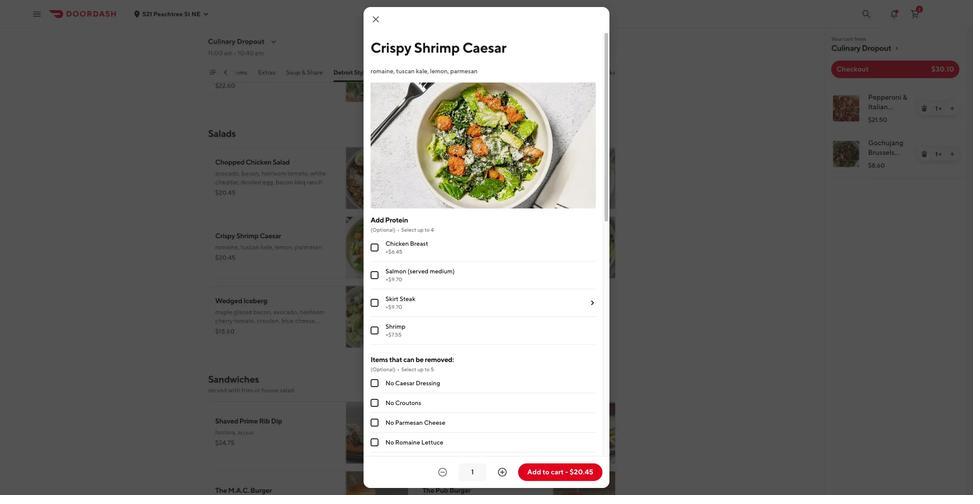 Task type: vqa. For each thing, say whether or not it's contained in the screenshot.


Task type: locate. For each thing, give the bounding box(es) containing it.
2 1 from the top
[[936, 151, 938, 158]]

decrease quantity by 1 image
[[438, 467, 448, 478]]

bacon
[[276, 179, 293, 186]]

add for chopped chicken salad
[[386, 194, 398, 201]]

slaw,
[[423, 434, 436, 441]]

your
[[832, 36, 843, 42]]

to left 5
[[425, 367, 430, 373]]

detroit style pan pizza
[[334, 69, 395, 76]]

2 horizontal spatial pizza
[[869, 122, 886, 130]]

0 horizontal spatial burger
[[251, 487, 272, 495]]

add button for butternut squash & kale
[[588, 190, 611, 204]]

0 horizontal spatial cheddar,
[[215, 179, 240, 186]]

0 vertical spatial cart
[[844, 36, 854, 42]]

1 vertical spatial tomato,
[[234, 318, 256, 325]]

maple inside wedged iceberg maple glazed bacon, avocado, heirloom cherry tomato, crouton, blue cheese dressing
[[215, 309, 233, 316]]

1 horizontal spatial pepperoni & italian sausage pizza image
[[833, 95, 860, 122]]

pub
[[436, 487, 448, 495]]

1 horizontal spatial -
[[565, 468, 569, 477]]

1 × for pepperoni & italian sausage pizza
[[936, 105, 942, 112]]

1 vertical spatial caesar
[[260, 232, 281, 240]]

0 vertical spatial chicken
[[246, 158, 272, 167]]

butternut
[[423, 158, 453, 167]]

with
[[228, 387, 240, 394]]

white
[[311, 170, 326, 177], [472, 179, 488, 186]]

pizza right pan
[[381, 69, 395, 76]]

items inside items that can be removed: (optional) • select up to 5
[[371, 356, 388, 364]]

0 vertical spatial heirloom
[[262, 170, 286, 177]]

crispy shrimp caesar image
[[346, 217, 409, 279]]

0 vertical spatial select
[[401, 227, 417, 233]]

$20.45 inside button
[[570, 468, 594, 477]]

4 no from the top
[[386, 439, 394, 447]]

crouton,
[[257, 318, 280, 325]]

tomato, up bbq on the left of page
[[288, 170, 309, 177]]

1 vertical spatial 1 ×
[[936, 151, 942, 158]]

items that can be removed: group
[[371, 356, 596, 473]]

ranch down house
[[453, 244, 469, 251]]

2
[[919, 6, 921, 12]]

0 horizontal spatial chicken
[[246, 158, 272, 167]]

& inside pepperoni & italian sausage pizza
[[903, 93, 908, 101]]

sandwiches for sandwiches
[[435, 69, 468, 76]]

avocado, down chopped
[[215, 170, 240, 177]]

up
[[418, 227, 424, 233], [418, 367, 424, 373]]

shrimp
[[414, 39, 460, 56], [236, 232, 259, 240], [386, 323, 406, 331]]

chicken for chopped
[[246, 158, 272, 167]]

0 vertical spatial parmesan
[[451, 68, 478, 75]]

salad up bacon
[[273, 158, 290, 167]]

add protein group
[[371, 216, 596, 345]]

0 vertical spatial crispy
[[371, 39, 412, 56]]

+$9.70 down skirt
[[386, 304, 402, 311]]

crispy
[[371, 39, 412, 56], [215, 232, 235, 240], [423, 413, 442, 421]]

0 vertical spatial items
[[232, 69, 248, 76]]

remove item from cart image
[[921, 105, 928, 112], [921, 151, 928, 158]]

1 vertical spatial •
[[397, 367, 400, 373]]

the for the pub burger
[[423, 487, 434, 495]]

select inside add protein (optional) • select up to 4
[[401, 227, 417, 233]]

no right the no caesar dressing "checkbox" in the left bottom of the page
[[386, 380, 394, 387]]

1 vertical spatial salad
[[466, 232, 483, 240]]

dip
[[271, 417, 282, 426]]

1 no from the top
[[386, 380, 394, 387]]

1 vertical spatial parmesan
[[295, 244, 322, 251]]

salad
[[280, 387, 294, 394]]

$20.45 down crispy chicken katsu image
[[570, 468, 594, 477]]

- down crispy chicken katsu image
[[565, 468, 569, 477]]

2 no from the top
[[386, 400, 394, 407]]

maple down pistachio, at right top
[[515, 179, 532, 186]]

burger right m.a.c.
[[251, 487, 272, 495]]

steak
[[400, 296, 416, 303]]

1 • from the top
[[397, 227, 400, 233]]

& right "pepperoni"
[[903, 93, 908, 101]]

1 vertical spatial avocado,
[[274, 309, 299, 316]]

pepperoni & italian sausage pizza
[[869, 93, 908, 130]]

add button
[[381, 83, 403, 97], [381, 190, 403, 204], [588, 190, 611, 204], [381, 260, 403, 274], [588, 260, 611, 274], [381, 329, 403, 343], [381, 445, 403, 459], [588, 445, 611, 459]]

•
[[397, 227, 400, 233], [397, 367, 400, 373]]

0 vertical spatial caesar
[[463, 39, 507, 56]]

2 (optional) from the top
[[371, 367, 396, 373]]

can
[[404, 356, 415, 364]]

heirloom
[[262, 170, 286, 177], [300, 309, 325, 316]]

Current quantity is 1 number field
[[464, 468, 482, 478]]

bacon, up deviled
[[242, 170, 260, 177]]

pepperoni & italian sausage pizza image
[[554, 0, 616, 33], [833, 95, 860, 122]]

pm
[[255, 50, 264, 57]]

2 horizontal spatial shrimp
[[414, 39, 460, 56]]

2 select from the top
[[401, 367, 417, 373]]

0 vertical spatial tuscan
[[396, 68, 415, 75]]

no caesar dressing
[[386, 380, 440, 387]]

1 for pepperoni & italian sausage pizza
[[936, 105, 938, 112]]

items
[[232, 69, 248, 76], [371, 356, 388, 364]]

2 remove item from cart image from the top
[[921, 151, 928, 158]]

0 horizontal spatial parmesan
[[295, 244, 322, 251]]

0 vertical spatial white
[[311, 170, 326, 177]]

1 horizontal spatial ranch
[[453, 244, 469, 251]]

1 remove item from cart image from the top
[[921, 105, 928, 112]]

1 up from the top
[[418, 227, 424, 233]]

1 add one to cart image from the top
[[949, 105, 956, 112]]

2 add one to cart image from the top
[[949, 151, 956, 158]]

0 vertical spatial shrimp
[[414, 39, 460, 56]]

cheese,
[[309, 63, 331, 70]]

items right scroll menu navigation left icon
[[232, 69, 248, 76]]

2 the from the left
[[423, 487, 434, 495]]

remove item from cart image for pepperoni & italian sausage pizza
[[921, 105, 928, 112]]

bread,
[[462, 425, 479, 432]]

None checkbox
[[371, 244, 379, 252], [371, 299, 379, 307], [371, 244, 379, 252], [371, 299, 379, 307]]

2 vertical spatial chicken
[[444, 413, 470, 421]]

burger for the m.a.c. burger
[[251, 487, 272, 495]]

1 horizontal spatial kale,
[[416, 68, 429, 75]]

0 vertical spatial up
[[418, 227, 424, 233]]

culinary up 11:00
[[208, 37, 236, 46]]

0 horizontal spatial sandwiches
[[208, 374, 259, 385]]

1 vertical spatial $20.45
[[215, 254, 236, 261]]

0 vertical spatial salad
[[273, 158, 290, 167]]

be
[[416, 356, 424, 364]]

pizza up mozzarella
[[290, 51, 307, 59]]

1 the from the left
[[215, 487, 227, 495]]

- inside button
[[565, 468, 569, 477]]

romaine, inside crispy shrimp caesar dialog
[[371, 68, 395, 75]]

heirloom up egg,
[[262, 170, 286, 177]]

egg,
[[263, 179, 275, 186]]

2 vertical spatial pizza
[[869, 122, 886, 130]]

1 horizontal spatial cheddar,
[[489, 179, 513, 186]]

0 horizontal spatial tomato,
[[234, 318, 256, 325]]

1 vertical spatial maple
[[215, 309, 233, 316]]

1 (optional) from the top
[[371, 227, 396, 233]]

1 horizontal spatial tomato,
[[288, 170, 309, 177]]

bacon, inside chopped chicken salad avocado, bacon, heirloom tomato, white cheddar, deviled egg, bacon bbq ranch $20.45
[[242, 170, 260, 177]]

0 horizontal spatial heirloom
[[262, 170, 286, 177]]

romaine, tuscan kale, lemon, parmesan
[[371, 68, 478, 75]]

& left kale
[[479, 158, 483, 167]]

1 horizontal spatial parmesan
[[451, 68, 478, 75]]

add for butternut squash & kale
[[593, 194, 605, 201]]

shaved prime rib dip image
[[346, 402, 409, 464]]

2 horizontal spatial caesar
[[463, 39, 507, 56]]

culinary dropout
[[208, 37, 265, 46], [832, 43, 892, 53]]

tuscan
[[396, 68, 415, 75], [241, 244, 259, 251]]

+$9.70 inside the skirt steak +$9.70
[[386, 304, 402, 311]]

cheese
[[424, 420, 446, 427]]

0 vertical spatial to
[[425, 227, 430, 233]]

cheddar, inside chopped chicken salad avocado, bacon, heirloom tomato, white cheddar, deviled egg, bacon bbq ranch $20.45
[[215, 179, 240, 186]]

salads up chopped
[[208, 128, 236, 139]]

crispy inside "crispy chicken katsu japanese milk bread, spicy miso aioli, napa slaw, hoisin $18.85"
[[423, 413, 442, 421]]

& right the soup
[[302, 69, 306, 76]]

no right no parmesan cheese option at the bottom left of the page
[[386, 420, 394, 427]]

1 burger from the left
[[251, 487, 272, 495]]

caesar inside crispy shrimp caesar romaine, tuscan kale, lemon, parmesan $20.45
[[260, 232, 281, 240]]

cheddar, inside butternut squash & kale bartlett pear, ancient grains, date, pistachio, toasted mulberry, white cheddar, maple tahini vinaigrette
[[489, 179, 513, 186]]

to left 4
[[425, 227, 430, 233]]

pizza down sausage
[[869, 122, 886, 130]]

peachtree
[[153, 10, 183, 17]]

0 horizontal spatial salad
[[273, 158, 290, 167]]

the left pub
[[423, 487, 434, 495]]

& for soup
[[302, 69, 306, 76]]

2 vertical spatial caesar
[[395, 380, 415, 387]]

pizza
[[290, 51, 307, 59], [381, 69, 395, 76], [869, 122, 886, 130]]

checkout
[[837, 65, 869, 73]]

sandwiches down crispy shrimp caesar
[[435, 69, 468, 76]]

1 horizontal spatial salads
[[406, 69, 424, 76]]

salad inside chopped chicken salad avocado, bacon, heirloom tomato, white cheddar, deviled egg, bacon bbq ranch $20.45
[[273, 158, 290, 167]]

0 vertical spatial romaine,
[[371, 68, 395, 75]]

0 horizontal spatial romaine,
[[215, 244, 240, 251]]

2 × from the top
[[939, 151, 942, 158]]

1 horizontal spatial caesar
[[395, 380, 415, 387]]

chicken inside "crispy chicken katsu japanese milk bread, spicy miso aioli, napa slaw, hoisin $18.85"
[[444, 413, 470, 421]]

+$9.70 down salmon
[[386, 276, 402, 283]]

salads button
[[406, 68, 424, 82]]

burger
[[251, 487, 272, 495], [450, 487, 471, 495]]

chicken up deviled
[[246, 158, 272, 167]]

tahini
[[423, 188, 439, 195]]

no right 'no romaine lettuce' option on the left bottom
[[386, 439, 394, 447]]

no right no croutons checkbox
[[386, 400, 394, 407]]

crispy inside crispy shrimp caesar romaine, tuscan kale, lemon, parmesan $20.45
[[215, 232, 235, 240]]

am
[[224, 50, 233, 57]]

crispy inside crispy shrimp caesar dialog
[[371, 39, 412, 56]]

1 vertical spatial sandwiches
[[208, 374, 259, 385]]

add one to cart image for pepperoni & italian sausage pizza
[[949, 105, 956, 112]]

to left the pub burger image
[[543, 468, 550, 477]]

1
[[936, 105, 938, 112], [936, 151, 938, 158]]

1 vertical spatial remove item from cart image
[[921, 151, 928, 158]]

0 vertical spatial ×
[[939, 105, 942, 112]]

select down "protein"
[[401, 227, 417, 233]]

1 horizontal spatial items
[[371, 356, 388, 364]]

white inside butternut squash & kale bartlett pear, ancient grains, date, pistachio, toasted mulberry, white cheddar, maple tahini vinaigrette
[[472, 179, 488, 186]]

avocado, up blue on the bottom left
[[274, 309, 299, 316]]

heirloom up cheese at the bottom left of the page
[[300, 309, 325, 316]]

salads down crispy shrimp caesar
[[406, 69, 424, 76]]

(optional) down that
[[371, 367, 396, 373]]

kale,
[[416, 68, 429, 75], [261, 244, 274, 251]]

heirloom inside chopped chicken salad avocado, bacon, heirloom tomato, white cheddar, deviled egg, bacon bbq ranch $20.45
[[262, 170, 286, 177]]

chicken up milk
[[444, 413, 470, 421]]

add one to cart image for gochujang brussels sprouts
[[949, 151, 956, 158]]

burger right pub
[[450, 487, 471, 495]]

add button for cheap house salad
[[588, 260, 611, 274]]

add one to cart image
[[949, 105, 956, 112], [949, 151, 956, 158]]

2 button
[[907, 5, 924, 23]]

1 vertical spatial romaine,
[[215, 244, 240, 251]]

0 vertical spatial maple
[[515, 179, 532, 186]]

+$9.70
[[386, 276, 402, 283], [386, 304, 402, 311]]

1 × from the top
[[939, 105, 942, 112]]

0 horizontal spatial the
[[215, 487, 227, 495]]

1 vertical spatial salads
[[208, 128, 236, 139]]

add button for crispy chicken katsu
[[588, 445, 611, 459]]

0 vertical spatial 1 ×
[[936, 105, 942, 112]]

add for cheap house salad
[[593, 263, 605, 270]]

1 vertical spatial pizza
[[381, 69, 395, 76]]

caesar
[[463, 39, 507, 56], [260, 232, 281, 240], [395, 380, 415, 387]]

11:00
[[208, 50, 223, 57]]

pizza inside the black truffle mushroom pizza smoked onion alfredo, mozzarella cheese, arugula $22.60
[[290, 51, 307, 59]]

• down "protein"
[[397, 227, 400, 233]]

ranch right bbq on the left of page
[[307, 179, 323, 186]]

salad inside cheap house salad buttermilk ranch $9.15
[[466, 232, 483, 240]]

0 horizontal spatial maple
[[215, 309, 233, 316]]

shrimp inside crispy shrimp caesar romaine, tuscan kale, lemon, parmesan $20.45
[[236, 232, 259, 240]]

1 vertical spatial -
[[565, 468, 569, 477]]

items left that
[[371, 356, 388, 364]]

toasted
[[423, 179, 444, 186]]

crispy chicken katsu japanese milk bread, spicy miso aioli, napa slaw, hoisin $18.85
[[423, 413, 538, 451]]

or
[[255, 387, 261, 394]]

bacon, inside wedged iceberg maple glazed bacon, avocado, heirloom cherry tomato, crouton, blue cheese dressing
[[254, 309, 272, 316]]

0 vertical spatial pizza
[[290, 51, 307, 59]]

culinary dropout up "11:00 am - 10:40 pm"
[[208, 37, 265, 46]]

0 vertical spatial add one to cart image
[[949, 105, 956, 112]]

1 vertical spatial &
[[903, 93, 908, 101]]

tomato, down glazed
[[234, 318, 256, 325]]

1 horizontal spatial romaine,
[[371, 68, 395, 75]]

shrimp +$7.55
[[386, 323, 406, 338]]

1 horizontal spatial pizza
[[381, 69, 395, 76]]

the
[[215, 487, 227, 495], [423, 487, 434, 495]]

chicken inside chopped chicken salad avocado, bacon, heirloom tomato, white cheddar, deviled egg, bacon bbq ranch $20.45
[[246, 158, 272, 167]]

brussels
[[869, 149, 895, 157]]

shrimp inside the add protein group
[[386, 323, 406, 331]]

crispy for crispy shrimp caesar romaine, tuscan kale, lemon, parmesan $20.45
[[215, 232, 235, 240]]

pizza for mushroom
[[290, 51, 307, 59]]

1 horizontal spatial crispy
[[371, 39, 412, 56]]

0 horizontal spatial shrimp
[[236, 232, 259, 240]]

0 vertical spatial avocado,
[[215, 170, 240, 177]]

up down be
[[418, 367, 424, 373]]

0 horizontal spatial crispy
[[215, 232, 235, 240]]

shaved prime rib dip fontina, au jus $24.75
[[215, 417, 282, 447]]

2 • from the top
[[397, 367, 400, 373]]

1 1 from the top
[[936, 105, 938, 112]]

drinks button
[[598, 68, 616, 82]]

salad for chopped chicken salad
[[273, 158, 290, 167]]

bacon, up crouton,
[[254, 309, 272, 316]]

sandwiches for sandwiches served with fries or house salad
[[208, 374, 259, 385]]

that
[[389, 356, 402, 364]]

3 no from the top
[[386, 420, 394, 427]]

ranch inside chopped chicken salad avocado, bacon, heirloom tomato, white cheddar, deviled egg, bacon bbq ranch $20.45
[[307, 179, 323, 186]]

0 horizontal spatial avocado,
[[215, 170, 240, 177]]

1 horizontal spatial sandwiches
[[435, 69, 468, 76]]

chicken up +$6.45 in the left bottom of the page
[[386, 240, 409, 247]]

tuscan inside crispy shrimp caesar romaine, tuscan kale, lemon, parmesan $20.45
[[241, 244, 259, 251]]

remove item from cart image right pepperoni & italian sausage pizza
[[921, 105, 928, 112]]

maple
[[515, 179, 532, 186], [215, 309, 233, 316]]

fontina,
[[215, 429, 237, 436]]

1 vertical spatial white
[[472, 179, 488, 186]]

(optional) down "protein"
[[371, 227, 396, 233]]

1 horizontal spatial burger
[[450, 487, 471, 495]]

lemon,
[[430, 68, 449, 75], [275, 244, 294, 251]]

salad right house
[[466, 232, 483, 240]]

1 vertical spatial bacon,
[[254, 309, 272, 316]]

1 horizontal spatial maple
[[515, 179, 532, 186]]

culinary down your cart from
[[832, 43, 861, 53]]

$20.45 down chopped
[[215, 189, 236, 196]]

the left m.a.c.
[[215, 487, 227, 495]]

1 vertical spatial ×
[[939, 151, 942, 158]]

1 vertical spatial add one to cart image
[[949, 151, 956, 158]]

remove item from cart image right gochujang brussels sprouts $8.60
[[921, 151, 928, 158]]

dropout down from
[[862, 43, 892, 53]]

2 vertical spatial &
[[479, 158, 483, 167]]

2 up from the top
[[418, 367, 424, 373]]

0 horizontal spatial pizza
[[290, 51, 307, 59]]

1 horizontal spatial shrimp
[[386, 323, 406, 331]]

cheese pizza image
[[346, 0, 409, 33]]

0 horizontal spatial lemon,
[[275, 244, 294, 251]]

$20.45 up wedged
[[215, 254, 236, 261]]

1 horizontal spatial chicken
[[386, 240, 409, 247]]

from
[[855, 36, 866, 42]]

× for pepperoni & italian sausage pizza
[[939, 105, 942, 112]]

1 horizontal spatial dropout
[[862, 43, 892, 53]]

butternut squash & kale image
[[554, 147, 616, 210]]

0 horizontal spatial caesar
[[260, 232, 281, 240]]

add protein (optional) • select up to 4
[[371, 216, 434, 233]]

romaine,
[[371, 68, 395, 75], [215, 244, 240, 251]]

house
[[445, 232, 465, 240]]

0 vertical spatial -
[[234, 50, 237, 57]]

1 vertical spatial (optional)
[[371, 367, 396, 373]]

skirt steak +$9.70
[[386, 296, 416, 311]]

$20.45 inside chopped chicken salad avocado, bacon, heirloom tomato, white cheddar, deviled egg, bacon bbq ranch $20.45
[[215, 189, 236, 196]]

breast
[[410, 240, 428, 247]]

1 1 × from the top
[[936, 105, 942, 112]]

None checkbox
[[371, 272, 379, 280], [371, 327, 379, 335], [371, 272, 379, 280], [371, 327, 379, 335]]

house
[[262, 387, 279, 394]]

lemon, inside crispy shrimp caesar romaine, tuscan kale, lemon, parmesan $20.45
[[275, 244, 294, 251]]

1 vertical spatial heirloom
[[300, 309, 325, 316]]

0 vertical spatial pepperoni & italian sausage pizza image
[[554, 0, 616, 33]]

crispy for crispy shrimp caesar
[[371, 39, 412, 56]]

1 horizontal spatial salad
[[466, 232, 483, 240]]

• down that
[[397, 367, 400, 373]]

protein
[[385, 216, 408, 225]]

soup & share button
[[286, 68, 323, 82]]

sandwiches inside sandwiches served with fries or house salad
[[208, 374, 259, 385]]

521
[[142, 10, 152, 17]]

parmesan inside crispy shrimp caesar dialog
[[451, 68, 478, 75]]

items inside button
[[232, 69, 248, 76]]

1 horizontal spatial white
[[472, 179, 488, 186]]

1 for gochujang brussels sprouts
[[936, 151, 938, 158]]

1 +$9.70 from the top
[[386, 276, 402, 283]]

kale, inside crispy shrimp caesar romaine, tuscan kale, lemon, parmesan $20.45
[[261, 244, 274, 251]]

the m.a.c. burger
[[215, 487, 272, 495]]

Item Search search field
[[489, 41, 609, 51]]

2 +$9.70 from the top
[[386, 304, 402, 311]]

culinary dropout down from
[[832, 43, 892, 53]]

cheddar, down date,
[[489, 179, 513, 186]]

bartlett
[[423, 170, 444, 177]]

2 cheddar, from the left
[[489, 179, 513, 186]]

iceberg
[[244, 297, 267, 305]]

1 select from the top
[[401, 227, 417, 233]]

list
[[825, 85, 967, 178]]

2 1 × from the top
[[936, 151, 942, 158]]

(optional)
[[371, 227, 396, 233], [371, 367, 396, 373]]

list containing pepperoni & italian sausage pizza
[[825, 85, 967, 178]]

dropout up 10:40
[[237, 37, 265, 46]]

1 vertical spatial cart
[[551, 468, 564, 477]]

parmesan inside crispy shrimp caesar romaine, tuscan kale, lemon, parmesan $20.45
[[295, 244, 322, 251]]

maple up "cherry"
[[215, 309, 233, 316]]

select down can in the left bottom of the page
[[401, 367, 417, 373]]

0 vertical spatial bacon,
[[242, 170, 260, 177]]

cheddar, down chopped
[[215, 179, 240, 186]]

gochujang brussels sprouts $8.60
[[869, 139, 904, 169]]

jus
[[246, 429, 254, 436]]

popular items button
[[209, 68, 248, 82]]

1 horizontal spatial &
[[479, 158, 483, 167]]

burger for the pub burger
[[450, 487, 471, 495]]

scroll menu navigation left image
[[222, 69, 229, 76]]

sandwiches
[[435, 69, 468, 76], [208, 374, 259, 385]]

1 vertical spatial kale,
[[261, 244, 274, 251]]

0 vertical spatial $20.45
[[215, 189, 236, 196]]

up left 4
[[418, 227, 424, 233]]

1 vertical spatial up
[[418, 367, 424, 373]]

kale, inside crispy shrimp caesar dialog
[[416, 68, 429, 75]]

add for wedged iceberg
[[386, 333, 398, 340]]

& inside button
[[302, 69, 306, 76]]

1 cheddar, from the left
[[215, 179, 240, 186]]

+$7.55
[[386, 332, 402, 338]]

- right am
[[234, 50, 237, 57]]

salads
[[406, 69, 424, 76], [208, 128, 236, 139]]

no
[[386, 380, 394, 387], [386, 400, 394, 407], [386, 420, 394, 427], [386, 439, 394, 447]]

2 burger from the left
[[450, 487, 471, 495]]

sandwiches up with
[[208, 374, 259, 385]]

cheddar,
[[215, 179, 240, 186], [489, 179, 513, 186]]

blue
[[282, 318, 294, 325]]

1 horizontal spatial tuscan
[[396, 68, 415, 75]]

date,
[[501, 170, 516, 177]]

medium)
[[430, 268, 455, 275]]

add button for black truffle mushroom pizza
[[381, 83, 403, 97]]



Task type: describe. For each thing, give the bounding box(es) containing it.
dressing
[[416, 380, 440, 387]]

bacon, for iceberg
[[254, 309, 272, 316]]

add inside button
[[528, 468, 541, 477]]

crispy for crispy chicken katsu japanese milk bread, spicy miso aioli, napa slaw, hoisin $18.85
[[423, 413, 442, 421]]

add inside add protein (optional) • select up to 4
[[371, 216, 384, 225]]

521 peachtree st ne
[[142, 10, 201, 17]]

tomato, inside wedged iceberg maple glazed bacon, avocado, heirloom cherry tomato, crouton, blue cheese dressing
[[234, 318, 256, 325]]

italian
[[869, 103, 889, 111]]

no parmesan cheese
[[386, 420, 446, 427]]

No Croutons checkbox
[[371, 399, 379, 407]]

add for crispy chicken katsu
[[593, 449, 605, 456]]

up inside items that can be removed: (optional) • select up to 5
[[418, 367, 424, 373]]

5
[[431, 367, 434, 373]]

(optional) inside add protein (optional) • select up to 4
[[371, 227, 396, 233]]

japanese
[[423, 425, 447, 432]]

no for no romaine lettuce
[[386, 439, 394, 447]]

(served
[[408, 268, 429, 275]]

squash
[[455, 158, 477, 167]]

$18.85
[[423, 444, 441, 451]]

romaine, inside crispy shrimp caesar romaine, tuscan kale, lemon, parmesan $20.45
[[215, 244, 240, 251]]

• inside items that can be removed: (optional) • select up to 5
[[397, 367, 400, 373]]

add for shaved prime rib dip
[[386, 449, 398, 456]]

1 horizontal spatial culinary
[[832, 43, 861, 53]]

$9.15
[[423, 254, 438, 261]]

dressing
[[215, 326, 239, 333]]

aioli,
[[510, 425, 523, 432]]

0 horizontal spatial culinary dropout
[[208, 37, 265, 46]]

extras
[[258, 69, 276, 76]]

wedged iceberg image
[[346, 286, 409, 348]]

deviled
[[241, 179, 261, 186]]

crispy shrimp caesar
[[371, 39, 507, 56]]

up inside add protein (optional) • select up to 4
[[418, 227, 424, 233]]

popular items
[[209, 69, 248, 76]]

521 peachtree st ne button
[[134, 10, 210, 17]]

2 items, open order cart image
[[910, 9, 921, 19]]

0 vertical spatial salads
[[406, 69, 424, 76]]

black truffle mushroom pizza smoked onion alfredo, mozzarella cheese, arugula $22.60
[[215, 51, 331, 89]]

to inside add protein (optional) • select up to 4
[[425, 227, 430, 233]]

shaved
[[215, 417, 238, 426]]

chicken inside the "chicken breast +$6.45"
[[386, 240, 409, 247]]

open menu image
[[32, 9, 42, 19]]

10:40
[[238, 50, 254, 57]]

soup
[[286, 69, 301, 76]]

cheese
[[295, 318, 315, 325]]

0 horizontal spatial culinary
[[208, 37, 236, 46]]

kale
[[484, 158, 498, 167]]

pizza for pan
[[381, 69, 395, 76]]

lettuce
[[422, 439, 444, 447]]

croutons
[[395, 400, 421, 407]]

1 × for gochujang brussels sprouts
[[936, 151, 942, 158]]

lemon, inside crispy shrimp caesar dialog
[[430, 68, 449, 75]]

cheap
[[423, 232, 443, 240]]

0 horizontal spatial dropout
[[237, 37, 265, 46]]

smoked
[[215, 63, 237, 70]]

vinaigrette
[[440, 188, 470, 195]]

add for crispy shrimp caesar
[[386, 263, 398, 270]]

no for no parmesan cheese
[[386, 420, 394, 427]]

add for black truffle mushroom pizza
[[386, 87, 398, 94]]

butternut squash & kale bartlett pear, ancient grains, date, pistachio, toasted mulberry, white cheddar, maple tahini vinaigrette
[[423, 158, 544, 195]]

miso
[[496, 425, 509, 432]]

pizza inside pepperoni & italian sausage pizza
[[869, 122, 886, 130]]

0 horizontal spatial salads
[[208, 128, 236, 139]]

No Caesar Dressing checkbox
[[371, 380, 379, 388]]

to inside button
[[543, 468, 550, 477]]

$22.60
[[215, 82, 235, 89]]

rib
[[259, 417, 270, 426]]

to inside items that can be removed: (optional) • select up to 5
[[425, 367, 430, 373]]

gochujang brussels sprouts image
[[833, 141, 860, 167]]

no romaine lettuce
[[386, 439, 444, 447]]

sprouts
[[869, 158, 893, 167]]

glazed
[[234, 309, 252, 316]]

chopped chicken salad image
[[346, 147, 409, 210]]

& inside butternut squash & kale bartlett pear, ancient grains, date, pistachio, toasted mulberry, white cheddar, maple tahini vinaigrette
[[479, 158, 483, 167]]

salad for cheap house salad
[[466, 232, 483, 240]]

no for no croutons
[[386, 400, 394, 407]]

add button for shaved prime rib dip
[[381, 445, 403, 459]]

No Parmesan Cheese checkbox
[[371, 419, 379, 427]]

alfredo,
[[256, 63, 277, 70]]

$20.45 inside crispy shrimp caesar romaine, tuscan kale, lemon, parmesan $20.45
[[215, 254, 236, 261]]

+$6.45
[[386, 249, 403, 255]]

black truffle mushroom pizza image
[[346, 40, 409, 102]]

share
[[307, 69, 323, 76]]

$17.20
[[423, 189, 441, 196]]

pistachio,
[[517, 170, 544, 177]]

prime
[[240, 417, 258, 426]]

the m.a.c. burger image
[[346, 471, 409, 496]]

$21.50
[[869, 116, 888, 123]]

chopped
[[215, 158, 245, 167]]

tuscan inside crispy shrimp caesar dialog
[[396, 68, 415, 75]]

• inside add protein (optional) • select up to 4
[[397, 227, 400, 233]]

notification bell image
[[889, 9, 900, 19]]

4
[[431, 227, 434, 233]]

1 horizontal spatial culinary dropout
[[832, 43, 892, 53]]

shrimp for crispy shrimp caesar romaine, tuscan kale, lemon, parmesan $20.45
[[236, 232, 259, 240]]

0 horizontal spatial -
[[234, 50, 237, 57]]

mushroom
[[255, 51, 289, 59]]

soup & share
[[286, 69, 323, 76]]

the for the m.a.c. burger
[[215, 487, 227, 495]]

add button for chopped chicken salad
[[381, 190, 403, 204]]

tomato, inside chopped chicken salad avocado, bacon, heirloom tomato, white cheddar, deviled egg, bacon bbq ranch $20.45
[[288, 170, 309, 177]]

drinks
[[598, 69, 616, 76]]

white inside chopped chicken salad avocado, bacon, heirloom tomato, white cheddar, deviled egg, bacon bbq ranch $20.45
[[311, 170, 326, 177]]

chicken for crispy
[[444, 413, 470, 421]]

increase quantity by 1 image
[[497, 467, 508, 478]]

no for no caesar dressing
[[386, 380, 394, 387]]

crispy chicken katsu image
[[554, 402, 616, 464]]

cheap house salad image
[[554, 217, 616, 279]]

ancient
[[460, 170, 481, 177]]

add to cart - $20.45 button
[[518, 464, 603, 482]]

close crispy shrimp caesar image
[[371, 14, 381, 25]]

skirt
[[386, 296, 399, 303]]

0 horizontal spatial pepperoni & italian sausage pizza image
[[554, 0, 616, 33]]

avocado, inside chopped chicken salad avocado, bacon, heirloom tomato, white cheddar, deviled egg, bacon bbq ranch $20.45
[[215, 170, 240, 177]]

the pub burger image
[[554, 471, 616, 496]]

culinary dropout link
[[832, 43, 960, 54]]

1 horizontal spatial cart
[[844, 36, 854, 42]]

the pub burger
[[423, 487, 471, 495]]

sandwiches served with fries or house salad
[[208, 374, 294, 394]]

cherry
[[215, 318, 233, 325]]

onion
[[239, 63, 254, 70]]

heirloom inside wedged iceberg maple glazed bacon, avocado, heirloom cherry tomato, crouton, blue cheese dressing
[[300, 309, 325, 316]]

au
[[238, 429, 245, 436]]

sausage
[[869, 112, 895, 121]]

add button for wedged iceberg
[[381, 329, 403, 343]]

shrimp for crispy shrimp caesar
[[414, 39, 460, 56]]

buttermilk
[[423, 244, 452, 251]]

caesar for crispy shrimp caesar
[[463, 39, 507, 56]]

× for gochujang brussels sprouts
[[939, 151, 942, 158]]

extras button
[[258, 68, 276, 82]]

your cart from
[[832, 36, 866, 42]]

avocado, inside wedged iceberg maple glazed bacon, avocado, heirloom cherry tomato, crouton, blue cheese dressing
[[274, 309, 299, 316]]

No Romaine Lettuce checkbox
[[371, 439, 379, 447]]

select inside items that can be removed: (optional) • select up to 5
[[401, 367, 417, 373]]

wedged iceberg maple glazed bacon, avocado, heirloom cherry tomato, crouton, blue cheese dressing
[[215, 297, 325, 333]]

caesar for crispy shrimp caesar romaine, tuscan kale, lemon, parmesan $20.45
[[260, 232, 281, 240]]

fries
[[242, 387, 254, 394]]

(optional) inside items that can be removed: (optional) • select up to 5
[[371, 367, 396, 373]]

+$9.70 inside salmon (served medium) +$9.70
[[386, 276, 402, 283]]

add button for crispy shrimp caesar
[[381, 260, 403, 274]]

ranch inside cheap house salad buttermilk ranch $9.15
[[453, 244, 469, 251]]

wedged
[[215, 297, 242, 305]]

bacon, for chicken
[[242, 170, 260, 177]]

& for pepperoni
[[903, 93, 908, 101]]

chopped chicken salad avocado, bacon, heirloom tomato, white cheddar, deviled egg, bacon bbq ranch $20.45
[[215, 158, 326, 196]]

st
[[184, 10, 190, 17]]

romaine
[[395, 439, 420, 447]]

gochujang
[[869, 139, 904, 147]]

pepperoni
[[869, 93, 902, 101]]

maple inside butternut squash & kale bartlett pear, ancient grains, date, pistachio, toasted mulberry, white cheddar, maple tahini vinaigrette
[[515, 179, 532, 186]]

caesar inside items that can be removed: group
[[395, 380, 415, 387]]

no croutons
[[386, 400, 421, 407]]

napa
[[525, 425, 538, 432]]

remove item from cart image for gochujang brussels sprouts
[[921, 151, 928, 158]]

arugula
[[215, 72, 236, 79]]

crispy shrimp caesar dialog
[[364, 7, 610, 496]]

style
[[354, 69, 368, 76]]

bbq
[[295, 179, 306, 186]]

cart inside button
[[551, 468, 564, 477]]



